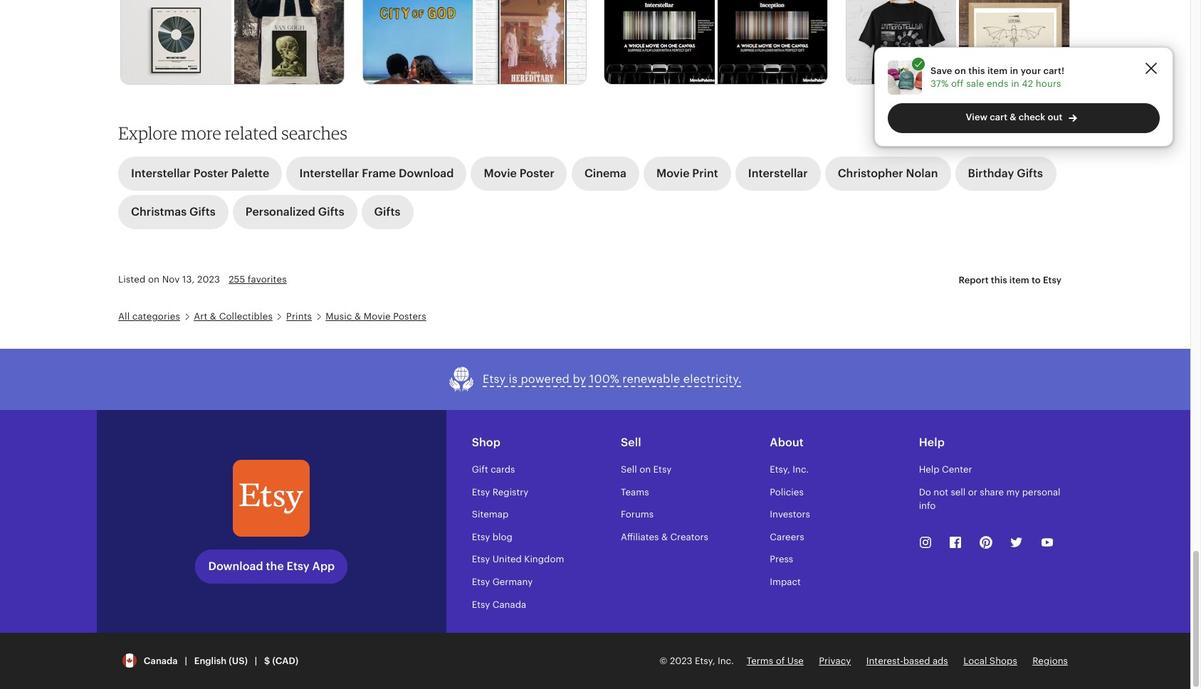 Task type: vqa. For each thing, say whether or not it's contained in the screenshot.
great
no



Task type: describe. For each thing, give the bounding box(es) containing it.
0 vertical spatial in
[[1011, 65, 1019, 76]]

center
[[942, 464, 973, 475]]

etsy, inc. link
[[770, 464, 809, 475]]

about
[[770, 436, 804, 449]]

kingdom
[[524, 554, 564, 565]]

art & collectibles
[[194, 311, 273, 322]]

arrival | movie poster — print, film poster, wall art, minimalist, vintage, retro, home decor image
[[121, 0, 231, 87]]

personalized gifts
[[246, 205, 344, 218]]

& for music & movie posters
[[355, 311, 361, 322]]

local shops link
[[964, 656, 1018, 666]]

etsy, inc.
[[770, 464, 809, 475]]

city of god movie poster print a1 a2 a3 a4 a5 a6-home decor wall art picture free delivery image
[[363, 0, 473, 87]]

etsy for etsy blog
[[472, 532, 490, 543]]

$
[[264, 656, 270, 666]]

2 | from the left
[[255, 656, 257, 666]]

sell for sell on etsy
[[621, 464, 637, 475]]

© 2023 etsy, inc.
[[660, 656, 734, 666]]

movie print link
[[644, 156, 731, 191]]

gifts down the frame
[[374, 205, 401, 218]]

etsy for etsy germany
[[472, 577, 490, 588]]

etsy for etsy is powered by 100% renewable electricity.
[[483, 373, 506, 386]]

this inside save on this item in your cart! 37% off sale ends in 42 hours
[[969, 65, 986, 76]]

favorites
[[248, 274, 287, 285]]

use
[[788, 656, 804, 666]]

sitemap
[[472, 509, 509, 520]]

poster for movie
[[520, 166, 555, 180]]

0 vertical spatial canada
[[493, 599, 527, 610]]

etsy united kingdom
[[472, 554, 564, 565]]

sell for sell
[[621, 436, 642, 449]]

interstellar link
[[736, 156, 821, 191]]

view cart & check out
[[966, 112, 1063, 123]]

related
[[225, 122, 278, 144]]

3 interstellar from the left
[[748, 166, 808, 180]]

shops
[[990, 656, 1018, 666]]

1 vertical spatial 2023
[[670, 656, 693, 666]]

of
[[776, 656, 785, 666]]

interstellar (2014) movie on canvas | movie palette | movie barcode | gift for movie lover | unique wall art | movie on canvas image
[[605, 0, 715, 87]]

terms of use link
[[747, 656, 804, 666]]

interstellar for poster
[[131, 166, 191, 180]]

0 horizontal spatial movie
[[364, 311, 391, 322]]

nov
[[162, 274, 180, 285]]

birthday gifts
[[968, 166, 1044, 180]]

careers
[[770, 532, 805, 543]]

etsy registry link
[[472, 487, 529, 498]]

etsy blog link
[[472, 532, 513, 543]]

press link
[[770, 554, 794, 565]]

your
[[1021, 65, 1042, 76]]

cart!
[[1044, 65, 1065, 76]]

teams link
[[621, 487, 649, 498]]

1 vertical spatial etsy,
[[695, 656, 715, 666]]

poster for interstellar
[[194, 166, 229, 180]]

interstellar frame download link
[[287, 156, 467, 191]]

sell on etsy link
[[621, 464, 672, 475]]

privacy
[[819, 656, 851, 666]]

impact
[[770, 577, 801, 588]]

listed on nov 13, 2023
[[118, 274, 220, 285]]

explore
[[118, 122, 177, 144]]

save
[[931, 65, 953, 76]]

gifts for birthday gifts
[[1017, 166, 1044, 180]]

download the etsy app
[[208, 560, 335, 573]]

impact link
[[770, 577, 801, 588]]

sketch poster: how to train your dragon paper support 100% handmade cotton image
[[960, 0, 1070, 87]]

0 vertical spatial 2023
[[197, 274, 220, 285]]

etsy up forums
[[654, 464, 672, 475]]

nolan
[[907, 166, 939, 180]]

forums
[[621, 509, 654, 520]]

interest-based ads
[[867, 656, 949, 666]]

etsy is powered by 100% renewable electricity.
[[483, 373, 742, 386]]

interstellar poster palette link
[[118, 156, 282, 191]]

cinema
[[585, 166, 627, 180]]

gifts link
[[362, 195, 413, 229]]

music
[[326, 311, 352, 322]]

explore more related searches
[[118, 122, 348, 144]]

etsy right the
[[287, 560, 310, 573]]

personalized gifts link
[[233, 195, 357, 229]]

inception (2010) movie on canvas | movie palette | movie barcode | gift for movie lover | unique wall art | movie on canvas image
[[718, 0, 828, 87]]

palette
[[231, 166, 270, 180]]

is
[[509, 373, 518, 386]]

0 vertical spatial etsy,
[[770, 464, 791, 475]]

all
[[118, 311, 130, 322]]

birthday gifts link
[[956, 156, 1056, 191]]

movie for movie poster
[[484, 166, 517, 180]]

report this item to etsy button
[[948, 268, 1073, 293]]

art & collectibles link
[[194, 311, 273, 322]]

this inside report this item to etsy button
[[991, 275, 1008, 285]]

interest-based ads link
[[867, 656, 949, 666]]

not
[[934, 487, 949, 498]]

etsy for etsy registry
[[472, 487, 490, 498]]

help for help center
[[919, 464, 940, 475]]

regions button
[[1033, 655, 1068, 668]]

off
[[952, 78, 964, 89]]

on for listed
[[148, 274, 160, 285]]

cards
[[491, 464, 515, 475]]

christopher nolan link
[[825, 156, 951, 191]]

& for art & collectibles
[[210, 311, 217, 322]]

regions
[[1033, 656, 1068, 666]]

cart
[[990, 112, 1008, 123]]

do not sell or share my personal info link
[[919, 487, 1061, 512]]



Task type: locate. For each thing, give the bounding box(es) containing it.
1 horizontal spatial canada
[[493, 599, 527, 610]]

1 horizontal spatial etsy,
[[770, 464, 791, 475]]

collectibles
[[219, 311, 273, 322]]

movie for movie print
[[657, 166, 690, 180]]

download right the frame
[[399, 166, 454, 180]]

on left nov
[[148, 274, 160, 285]]

0 horizontal spatial item
[[988, 65, 1008, 76]]

gifts inside 'link'
[[1017, 166, 1044, 180]]

inc. up policies
[[793, 464, 809, 475]]

music & movie posters link
[[326, 311, 426, 322]]

1 help from the top
[[919, 436, 945, 449]]

interstellar poster palette
[[131, 166, 270, 180]]

0 horizontal spatial canada
[[144, 656, 178, 666]]

0 vertical spatial sell
[[621, 436, 642, 449]]

birthday
[[968, 166, 1015, 180]]

1 poster from the left
[[194, 166, 229, 180]]

affiliates & creators
[[621, 532, 709, 543]]

2 interstellar from the left
[[299, 166, 359, 180]]

art
[[194, 311, 208, 322]]

2 poster from the left
[[520, 166, 555, 180]]

canada down germany
[[493, 599, 527, 610]]

sell up teams
[[621, 464, 637, 475]]

on up teams
[[640, 464, 651, 475]]

255 favorites link
[[229, 274, 287, 285]]

poster 2 image
[[476, 0, 586, 87]]

0 vertical spatial item
[[988, 65, 1008, 76]]

etsy inside button
[[483, 373, 506, 386]]

poster
[[194, 166, 229, 180], [520, 166, 555, 180]]

0 horizontal spatial etsy,
[[695, 656, 715, 666]]

1 horizontal spatial poster
[[520, 166, 555, 180]]

etsy for etsy united kingdom
[[472, 554, 490, 565]]

registry
[[493, 487, 529, 498]]

0 horizontal spatial on
[[148, 274, 160, 285]]

canada right canada image
[[144, 656, 178, 666]]

this right the report
[[991, 275, 1008, 285]]

posters
[[393, 311, 426, 322]]

|
[[185, 656, 187, 666], [255, 656, 257, 666]]

2 horizontal spatial interstellar
[[748, 166, 808, 180]]

canada image
[[123, 654, 137, 668]]

on for sell
[[640, 464, 651, 475]]

gifts for personalized gifts
[[318, 205, 344, 218]]

etsy up etsy canada link in the left of the page
[[472, 577, 490, 588]]

etsy for etsy canada
[[472, 599, 490, 610]]

2023 right the 13,
[[197, 274, 220, 285]]

1 vertical spatial help
[[919, 464, 940, 475]]

interstellar tshirt, interstellar movie tshirt, interstellar christopher nolan movies tshirt, movies graphic tshirt sweatshirt hoodies image
[[847, 0, 957, 87]]

movie poster
[[484, 166, 555, 180]]

100%
[[590, 373, 620, 386]]

christmas gifts
[[131, 205, 216, 218]]

& right art
[[210, 311, 217, 322]]

2023 right ©
[[670, 656, 693, 666]]

gifts for christmas gifts
[[189, 205, 216, 218]]

2 horizontal spatial movie
[[657, 166, 690, 180]]

canada   |   english (us)   |   $ (cad)
[[139, 656, 299, 666]]

all categories
[[118, 311, 180, 322]]

interstellar for frame
[[299, 166, 359, 180]]

sell on etsy
[[621, 464, 672, 475]]

0 horizontal spatial interstellar
[[131, 166, 191, 180]]

help center link
[[919, 464, 973, 475]]

2 sell from the top
[[621, 464, 637, 475]]

help for help
[[919, 436, 945, 449]]

0 horizontal spatial 2023
[[197, 274, 220, 285]]

0 horizontal spatial this
[[969, 65, 986, 76]]

sell up sell on etsy link
[[621, 436, 642, 449]]

etsy left blog
[[472, 532, 490, 543]]

etsy canada link
[[472, 599, 527, 610]]

| left $
[[255, 656, 257, 666]]

categories
[[132, 311, 180, 322]]

etsy down the gift
[[472, 487, 490, 498]]

1 horizontal spatial 2023
[[670, 656, 693, 666]]

2 help from the top
[[919, 464, 940, 475]]

etsy, up policies
[[770, 464, 791, 475]]

download the etsy app link
[[195, 550, 348, 584]]

poster left cinema
[[520, 166, 555, 180]]

gift
[[472, 464, 488, 475]]

| left english on the bottom of page
[[185, 656, 187, 666]]

interest-
[[867, 656, 904, 666]]

0 horizontal spatial |
[[185, 656, 187, 666]]

1 vertical spatial canada
[[144, 656, 178, 666]]

37%
[[931, 78, 949, 89]]

terms of use
[[747, 656, 804, 666]]

blog
[[493, 532, 513, 543]]

do
[[919, 487, 932, 498]]

item inside save on this item in your cart! 37% off sale ends in 42 hours
[[988, 65, 1008, 76]]

germany
[[493, 577, 533, 588]]

etsy united kingdom link
[[472, 554, 564, 565]]

1 horizontal spatial item
[[1010, 275, 1030, 285]]

13,
[[182, 274, 195, 285]]

sitemap link
[[472, 509, 509, 520]]

movie poster link
[[471, 156, 568, 191]]

etsy, right ©
[[695, 656, 715, 666]]

policies link
[[770, 487, 804, 498]]

download left the
[[208, 560, 263, 573]]

christmas
[[131, 205, 187, 218]]

download
[[399, 166, 454, 180], [208, 560, 263, 573]]

0 vertical spatial download
[[399, 166, 454, 180]]

shop
[[472, 436, 501, 449]]

on up off
[[955, 65, 967, 76]]

1 vertical spatial download
[[208, 560, 263, 573]]

1 horizontal spatial download
[[399, 166, 454, 180]]

etsy right the to
[[1044, 275, 1062, 285]]

item inside button
[[1010, 275, 1030, 285]]

poster left palette at the left
[[194, 166, 229, 180]]

in
[[1011, 65, 1019, 76], [1012, 78, 1020, 89]]

gifts right personalized
[[318, 205, 344, 218]]

0 horizontal spatial inc.
[[718, 656, 734, 666]]

1 interstellar from the left
[[131, 166, 191, 180]]

listed
[[118, 274, 146, 285]]

interstellar frame download
[[299, 166, 454, 180]]

etsy is powered by 100% renewable electricity. button
[[449, 366, 742, 393]]

terms
[[747, 656, 774, 666]]

ends
[[987, 78, 1009, 89]]

2 horizontal spatial on
[[955, 65, 967, 76]]

or
[[969, 487, 978, 498]]

0 vertical spatial on
[[955, 65, 967, 76]]

movie print
[[657, 166, 719, 180]]

item up 'ends'
[[988, 65, 1008, 76]]

movie
[[484, 166, 517, 180], [657, 166, 690, 180], [364, 311, 391, 322]]

personalized
[[246, 205, 316, 218]]

0 vertical spatial this
[[969, 65, 986, 76]]

etsy germany link
[[472, 577, 533, 588]]

1 vertical spatial in
[[1012, 78, 1020, 89]]

0 vertical spatial inc.
[[793, 464, 809, 475]]

etsy down etsy blog
[[472, 554, 490, 565]]

1 horizontal spatial on
[[640, 464, 651, 475]]

1 sell from the top
[[621, 436, 642, 449]]

1 horizontal spatial interstellar
[[299, 166, 359, 180]]

share
[[980, 487, 1004, 498]]

on inside save on this item in your cart! 37% off sale ends in 42 hours
[[955, 65, 967, 76]]

1 vertical spatial sell
[[621, 464, 637, 475]]

(cad)
[[272, 656, 299, 666]]

on
[[955, 65, 967, 76], [148, 274, 160, 285], [640, 464, 651, 475]]

press
[[770, 554, 794, 565]]

help up do
[[919, 464, 940, 475]]

1 vertical spatial inc.
[[718, 656, 734, 666]]

renewable
[[623, 373, 681, 386]]

0 horizontal spatial download
[[208, 560, 263, 573]]

(us)
[[229, 656, 248, 666]]

frame
[[362, 166, 396, 180]]

united
[[493, 554, 522, 565]]

&
[[1010, 112, 1017, 123], [210, 311, 217, 322], [355, 311, 361, 322], [662, 532, 668, 543]]

etsy left is at left bottom
[[483, 373, 506, 386]]

on for save
[[955, 65, 967, 76]]

item left the to
[[1010, 275, 1030, 285]]

privacy link
[[819, 656, 851, 666]]

gifts down interstellar poster palette link
[[189, 205, 216, 218]]

info
[[919, 501, 936, 512]]

print
[[693, 166, 719, 180]]

cinema link
[[572, 156, 640, 191]]

prints link
[[286, 311, 312, 322]]

etsy canada
[[472, 599, 527, 610]]

view
[[966, 112, 988, 123]]

& for affiliates & creators
[[662, 532, 668, 543]]

this up sale
[[969, 65, 986, 76]]

& right music
[[355, 311, 361, 322]]

1 vertical spatial item
[[1010, 275, 1030, 285]]

1 vertical spatial this
[[991, 275, 1008, 285]]

in left your on the right of the page
[[1011, 65, 1019, 76]]

0 horizontal spatial poster
[[194, 166, 229, 180]]

music & movie posters
[[326, 311, 426, 322]]

gift cards link
[[472, 464, 515, 475]]

2 vertical spatial on
[[640, 464, 651, 475]]

inc.
[[793, 464, 809, 475], [718, 656, 734, 666]]

all categories link
[[118, 311, 180, 322]]

1 horizontal spatial this
[[991, 275, 1008, 285]]

1 horizontal spatial inc.
[[793, 464, 809, 475]]

in left 42
[[1012, 78, 1020, 89]]

inc. left 'terms' at right
[[718, 656, 734, 666]]

van gogh tote bag skeleton dark academia gifts painting collage aesthetic bag skull shirts art history tote artist halloween spooky image
[[234, 0, 344, 87]]

the
[[266, 560, 284, 573]]

& left creators at the right of page
[[662, 532, 668, 543]]

etsy down "etsy germany"
[[472, 599, 490, 610]]

1 | from the left
[[185, 656, 187, 666]]

help center
[[919, 464, 973, 475]]

1 horizontal spatial |
[[255, 656, 257, 666]]

forums link
[[621, 509, 654, 520]]

0 vertical spatial help
[[919, 436, 945, 449]]

christmas gifts link
[[118, 195, 229, 229]]

gifts right birthday
[[1017, 166, 1044, 180]]

app
[[312, 560, 335, 573]]

electricity.
[[684, 373, 742, 386]]

etsy inside button
[[1044, 275, 1062, 285]]

& right cart
[[1010, 112, 1017, 123]]

christopher
[[838, 166, 904, 180]]

help up help center link
[[919, 436, 945, 449]]

local shops
[[964, 656, 1018, 666]]

1 vertical spatial on
[[148, 274, 160, 285]]

42
[[1022, 78, 1034, 89]]

1 horizontal spatial movie
[[484, 166, 517, 180]]



